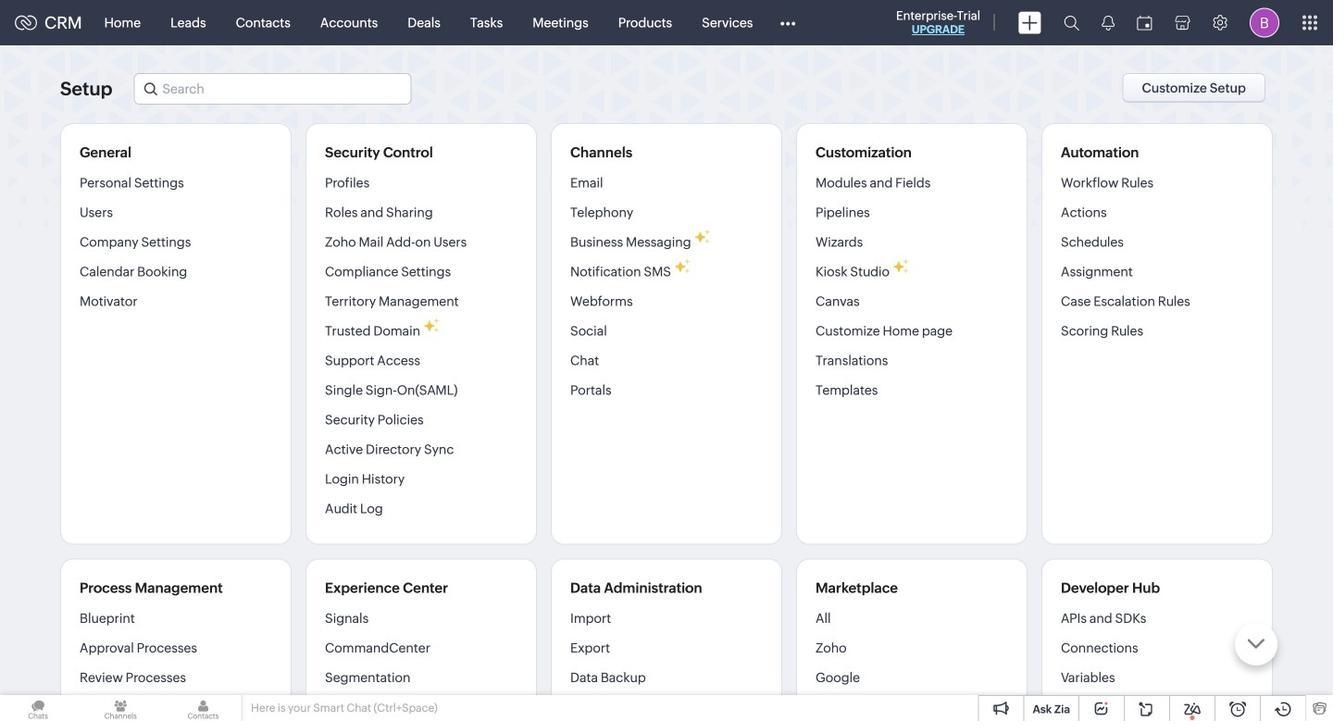 Task type: describe. For each thing, give the bounding box(es) containing it.
signals element
[[1091, 0, 1126, 45]]

Search text field
[[135, 74, 411, 104]]

calendar image
[[1137, 15, 1153, 30]]

profile element
[[1239, 0, 1291, 45]]

create menu image
[[1019, 12, 1042, 34]]

search image
[[1064, 15, 1080, 31]]



Task type: vqa. For each thing, say whether or not it's contained in the screenshot.
THE 'CONTACTS' image
yes



Task type: locate. For each thing, give the bounding box(es) containing it.
chats image
[[0, 695, 76, 721]]

logo image
[[15, 15, 37, 30]]

channels image
[[83, 695, 159, 721]]

None field
[[134, 73, 411, 105]]

profile image
[[1250, 8, 1280, 38]]

signals image
[[1102, 15, 1115, 31]]

Other Modules field
[[768, 8, 808, 38]]

search element
[[1053, 0, 1091, 45]]

create menu element
[[1007, 0, 1053, 45]]

contacts image
[[165, 695, 241, 721]]



